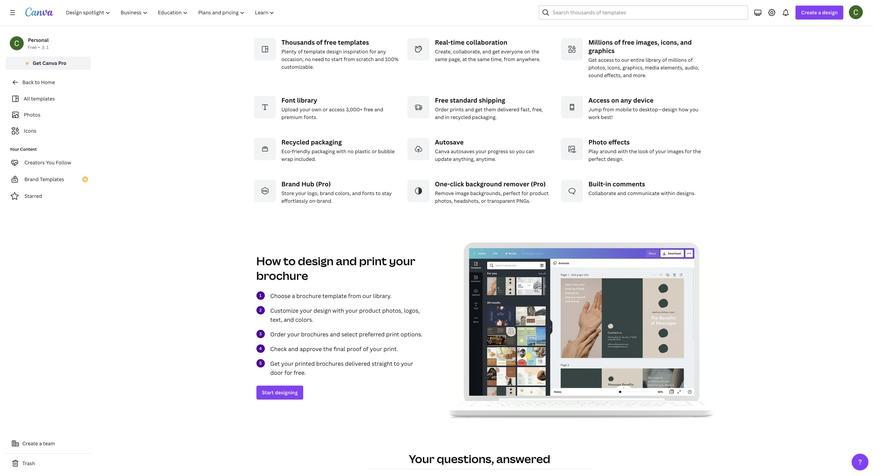 Task type: describe. For each thing, give the bounding box(es) containing it.
within
[[661, 190, 676, 197]]

how to design and print your brochure
[[257, 254, 416, 283]]

printed
[[295, 360, 315, 368]]

communicate
[[628, 190, 660, 197]]

real-time collaboration image
[[407, 38, 430, 61]]

them
[[484, 106, 497, 113]]

all templates link
[[10, 92, 87, 105]]

(pro) inside 'one-click background remover (pro) remove image backgrounds, perfect for product photos, headshots, or transparent pngs.'
[[531, 180, 546, 188]]

start
[[332, 56, 343, 63]]

fast!
[[574, 14, 586, 22]]

1 vertical spatial order
[[271, 331, 286, 339]]

•
[[38, 44, 40, 50]]

straight
[[372, 360, 393, 368]]

perfect inside photo effects play around with the look of your images for the perfect design.
[[589, 156, 606, 163]]

0 vertical spatial packaging
[[311, 138, 342, 146]]

recycled
[[451, 114, 471, 121]]

you inside autosave canva autosaves your progress so you can update anything, anytime.
[[516, 148, 525, 155]]

thousands of free templates plenty of template design inspiration for any occasion, no need to start from scratch and 100% customizable.
[[282, 38, 399, 70]]

real-
[[435, 38, 451, 47]]

click
[[450, 180, 465, 188]]

brand
[[320, 190, 334, 197]]

customize your design with your product photos, logos, text, and colors.
[[271, 307, 420, 324]]

entire
[[631, 57, 645, 63]]

create,
[[435, 48, 452, 55]]

progress
[[488, 148, 509, 155]]

one-click background remover (pro) image
[[407, 180, 430, 202]]

library.
[[373, 292, 392, 300]]

preferred
[[359, 331, 385, 339]]

background
[[466, 180, 503, 188]]

for for delivered
[[285, 369, 293, 377]]

order inside free standard shipping order prints and get them delivered fast, free, and in recycled packaging.
[[435, 106, 449, 113]]

0 vertical spatial brochures
[[301, 331, 329, 339]]

Search search field
[[553, 6, 744, 19]]

to right easy
[[517, 14, 523, 22]]

free standard shipping order prints and get them delivered fast, free, and in recycled packaging.
[[435, 96, 543, 121]]

own
[[312, 106, 322, 113]]

perfect inside 'one-click background remover (pro) remove image backgrounds, perfect for product photos, headshots, or transparent pngs.'
[[504, 190, 521, 197]]

so
[[510, 148, 515, 155]]

select
[[342, 331, 358, 339]]

canva for autosave
[[435, 148, 450, 155]]

eco-
[[282, 148, 292, 155]]

easy
[[503, 14, 516, 22]]

of up audio,
[[689, 57, 694, 63]]

you inside access on any device jump from mobile to desktop—design how you work best!
[[690, 106, 699, 113]]

autosave canva autosaves your progress so you can update anything, anytime.
[[435, 138, 535, 163]]

create for create a team
[[22, 440, 38, 447]]

or inside recycled packaging eco-friendly packaging with no plastic or bubble wrap included.
[[372, 148, 377, 155]]

images
[[668, 148, 684, 155]]

100%
[[385, 56, 399, 63]]

how
[[257, 254, 281, 269]]

templates
[[40, 176, 64, 183]]

your inside autosave canva autosaves your progress so you can update anything, anytime.
[[476, 148, 487, 155]]

1 vertical spatial our
[[363, 292, 372, 300]]

brochure inside how to design and print your brochure
[[257, 268, 308, 283]]

mobile
[[616, 106, 632, 113]]

around
[[600, 148, 617, 155]]

canva for get
[[42, 60, 57, 66]]

the up anywhere.
[[532, 48, 540, 55]]

from inside thousands of free templates plenty of template design inspiration for any occasion, no need to start from scratch and 100% customizable.
[[344, 56, 355, 63]]

thousands
[[282, 38, 315, 47]]

thousands of free templates image
[[254, 38, 276, 61]]

designs.
[[677, 190, 696, 197]]

team
[[43, 440, 55, 447]]

how to design and print your brochure image
[[449, 243, 715, 418]]

images,
[[637, 38, 660, 47]]

bubble
[[378, 148, 395, 155]]

free standard shipping image
[[407, 96, 430, 119]]

collaborate,
[[453, 48, 482, 55]]

on inside access on any device jump from mobile to desktop—design how you work best!
[[612, 96, 620, 105]]

icons link
[[10, 124, 87, 138]]

your questions, answered
[[409, 451, 551, 466]]

in inside free standard shipping order prints and get them delivered fast, free, and in recycled packaging.
[[445, 114, 450, 121]]

photos, inside millions of free images, icons, and graphics get access to our entire library of millions of photos, icons, graphics, media elements, audio, sound effects, and more.
[[589, 64, 607, 71]]

text,
[[271, 316, 283, 324]]

font
[[282, 96, 296, 105]]

and inside thousands of free templates plenty of template design inspiration for any occasion, no need to start from scratch and 100% customizable.
[[375, 56, 384, 63]]

of right millions
[[615, 38, 621, 47]]

choose
[[271, 292, 291, 300]]

options.
[[401, 331, 423, 339]]

get inside millions of free images, icons, and graphics get access to our entire library of millions of photos, icons, graphics, media elements, audio, sound effects, and more.
[[589, 57, 598, 63]]

from up customize your design with your product photos, logos, text, and colors. on the bottom
[[348, 292, 361, 300]]

free.
[[294, 369, 306, 377]]

access
[[589, 96, 610, 105]]

create a team
[[22, 440, 55, 447]]

design,
[[554, 14, 573, 22]]

a for brochure
[[292, 292, 295, 300]]

(pro) inside "brand hub (pro) store your logo, brand colors, and fonts to stay effortlessly on-brand."
[[316, 180, 331, 188]]

colors.
[[296, 316, 314, 324]]

hub
[[302, 180, 315, 188]]

1 vertical spatial template
[[323, 292, 347, 300]]

autosave
[[435, 138, 464, 146]]

brochures inside get your printed brochures delivered straight to your door for free.
[[317, 360, 344, 368]]

at
[[463, 56, 467, 63]]

photo effects image
[[561, 138, 583, 160]]

can
[[526, 148, 535, 155]]

built-in comments collaborate and communicate within designs.
[[589, 180, 696, 197]]

customizable.
[[282, 64, 314, 70]]

packaging.
[[473, 114, 497, 121]]

back
[[22, 79, 34, 86]]

and inside "brand hub (pro) store your logo, brand colors, and fonts to stay effortlessly on-brand."
[[352, 190, 361, 197]]

look
[[639, 148, 649, 155]]

the left final
[[324, 346, 333, 353]]

access inside millions of free images, icons, and graphics get access to our entire library of millions of photos, icons, graphics, media elements, audio, sound effects, and more.
[[599, 57, 615, 63]]

or inside font library upload your own or access 3,000+ free and premium fonts.
[[323, 106, 328, 113]]

with inside photo effects play around with the look of your images for the perfect design.
[[618, 148, 629, 155]]

one-click background remover (pro) remove image backgrounds, perfect for product photos, headshots, or transparent pngs.
[[435, 180, 549, 204]]

1 vertical spatial packaging
[[312, 148, 335, 155]]

delivered inside get your printed brochures delivered straight to your door for free.
[[345, 360, 371, 368]]

in inside the built-in comments collaborate and communicate within designs.
[[606, 180, 612, 188]]

the right images
[[694, 148, 702, 155]]

need
[[312, 56, 324, 63]]

from inside access on any device jump from mobile to desktop—design how you work best!
[[604, 106, 615, 113]]

media
[[646, 64, 660, 71]]

get for get your printed brochures delivered straight to your door for free.
[[271, 360, 280, 368]]

remove
[[435, 190, 454, 197]]

door
[[271, 369, 283, 377]]

free inside font library upload your own or access 3,000+ free and premium fonts.
[[364, 106, 374, 113]]

photos
[[24, 111, 40, 118]]

friendly
[[292, 148, 311, 155]]

to inside "brand hub (pro) store your logo, brand colors, and fonts to stay effortlessly on-brand."
[[376, 190, 381, 197]]

0 vertical spatial any
[[543, 14, 552, 22]]

graphics,
[[623, 64, 644, 71]]

play
[[589, 148, 599, 155]]

order your brochures and select preferred print options.
[[271, 331, 423, 339]]

to right back
[[35, 79, 40, 86]]

free for standard
[[435, 96, 449, 105]]

wrap
[[282, 156, 293, 163]]

tools
[[468, 14, 481, 22]]

create a design
[[802, 9, 839, 16]]

customize
[[271, 307, 299, 315]]

effects
[[609, 138, 630, 146]]

autosaves
[[451, 148, 475, 155]]

and inside the built-in comments collaborate and communicate within designs.
[[618, 190, 627, 197]]



Task type: vqa. For each thing, say whether or not it's contained in the screenshot.
'list'
no



Task type: locate. For each thing, give the bounding box(es) containing it.
brand up starred
[[24, 176, 39, 183]]

free inside millions of free images, icons, and graphics get access to our entire library of millions of photos, icons, graphics, media elements, audio, sound effects, and more.
[[623, 38, 635, 47]]

0 horizontal spatial icons,
[[608, 64, 622, 71]]

1 horizontal spatial free
[[435, 96, 449, 105]]

your for your content
[[10, 146, 19, 152]]

access on any device jump from mobile to desktop—design how you work best!
[[589, 96, 699, 121]]

1 vertical spatial delivered
[[345, 360, 371, 368]]

all templates
[[24, 95, 55, 102]]

with down "choose a brochure template from our library."
[[333, 307, 344, 315]]

0 vertical spatial templates
[[338, 38, 369, 47]]

0 horizontal spatial (pro)
[[316, 180, 331, 188]]

1 vertical spatial access
[[329, 106, 345, 113]]

0 vertical spatial a
[[819, 9, 822, 16]]

0 horizontal spatial your
[[10, 146, 19, 152]]

icons
[[24, 127, 36, 134]]

with left plastic
[[337, 148, 347, 155]]

0 vertical spatial brochure
[[257, 268, 308, 283]]

or right own
[[323, 106, 328, 113]]

brand inside "brand hub (pro) store your logo, brand colors, and fonts to stay effortlessly on-brand."
[[282, 180, 300, 188]]

1 vertical spatial free
[[435, 96, 449, 105]]

0 horizontal spatial same
[[435, 56, 448, 63]]

update
[[435, 156, 452, 163]]

delivered down proof on the left of page
[[345, 360, 371, 368]]

brand hub (pro) image
[[254, 180, 276, 202]]

1 horizontal spatial get
[[271, 360, 280, 368]]

any inside access on any device jump from mobile to desktop—design how you work best!
[[621, 96, 632, 105]]

in left "recycled"
[[445, 114, 450, 121]]

library inside font library upload your own or access 3,000+ free and premium fonts.
[[297, 96, 318, 105]]

stay
[[382, 190, 392, 197]]

perfect
[[589, 156, 606, 163], [504, 190, 521, 197]]

any up mobile
[[621, 96, 632, 105]]

free •
[[28, 44, 40, 50]]

0 horizontal spatial a
[[39, 440, 42, 447]]

(pro) right 'remover'
[[531, 180, 546, 188]]

from inside real-time collaboration create, collaborate, and get everyone on the same page, at the same time, from anywhere.
[[504, 56, 516, 63]]

brand.
[[317, 198, 333, 204]]

occasion,
[[282, 56, 304, 63]]

to right mobile
[[634, 106, 639, 113]]

0 vertical spatial icons,
[[661, 38, 679, 47]]

no left plastic
[[348, 148, 354, 155]]

brochure
[[257, 268, 308, 283], [297, 292, 321, 300]]

to right how
[[284, 254, 296, 269]]

back to home link
[[6, 75, 91, 89]]

font library image
[[254, 96, 276, 119]]

free left standard
[[435, 96, 449, 105]]

1 vertical spatial or
[[372, 148, 377, 155]]

0 vertical spatial library
[[646, 57, 662, 63]]

delivered inside free standard shipping order prints and get them delivered fast, free, and in recycled packaging.
[[498, 106, 520, 113]]

0 horizontal spatial brand
[[24, 176, 39, 183]]

delivered
[[498, 106, 520, 113], [345, 360, 371, 368]]

the left look on the right top of page
[[630, 148, 638, 155]]

start
[[262, 390, 274, 396]]

access left 3,000+
[[329, 106, 345, 113]]

a for design
[[819, 9, 822, 16]]

effortlessly
[[282, 198, 308, 204]]

0 horizontal spatial get
[[476, 106, 483, 113]]

1 horizontal spatial library
[[646, 57, 662, 63]]

1 vertical spatial brochures
[[317, 360, 344, 368]]

trash link
[[6, 457, 91, 471]]

design inside dropdown button
[[823, 9, 839, 16]]

0 vertical spatial photos,
[[589, 64, 607, 71]]

of down "thousands"
[[298, 48, 303, 55]]

brochure up colors.
[[297, 292, 321, 300]]

anything,
[[453, 156, 475, 163]]

1 horizontal spatial delivered
[[498, 106, 520, 113]]

get down the •
[[33, 60, 41, 66]]

templates up inspiration
[[338, 38, 369, 47]]

photos, inside 'one-click background remover (pro) remove image backgrounds, perfect for product photos, headshots, or transparent pngs.'
[[435, 198, 453, 204]]

with inside customize your design with your product photos, logos, text, and colors.
[[333, 307, 344, 315]]

product down library.
[[360, 307, 381, 315]]

1 horizontal spatial order
[[435, 106, 449, 113]]

of inside photo effects play around with the look of your images for the perfect design.
[[650, 148, 655, 155]]

or inside 'one-click background remover (pro) remove image backgrounds, perfect for product photos, headshots, or transparent pngs.'
[[482, 198, 487, 204]]

final
[[334, 346, 346, 353]]

1 horizontal spatial product
[[530, 190, 549, 197]]

logos,
[[404, 307, 420, 315]]

no inside recycled packaging eco-friendly packaging with no plastic or bubble wrap included.
[[348, 148, 354, 155]]

brochures down check and approve the final proof of your print.
[[317, 360, 344, 368]]

0 horizontal spatial in
[[445, 114, 450, 121]]

1 vertical spatial print
[[386, 331, 400, 339]]

our inside millions of free images, icons, and graphics get access to our entire library of millions of photos, icons, graphics, media elements, audio, sound effects, and more.
[[622, 57, 630, 63]]

0 horizontal spatial get
[[33, 60, 41, 66]]

product inside 'one-click background remover (pro) remove image backgrounds, perfect for product photos, headshots, or transparent pngs.'
[[530, 190, 549, 197]]

0 vertical spatial order
[[435, 106, 449, 113]]

for for plenty
[[370, 48, 377, 55]]

create
[[524, 14, 541, 22]]

free left images,
[[623, 38, 635, 47]]

1 horizontal spatial icons,
[[661, 38, 679, 47]]

it
[[498, 14, 502, 22]]

0 horizontal spatial any
[[378, 48, 386, 55]]

your inside "brand hub (pro) store your logo, brand colors, and fonts to stay effortlessly on-brand."
[[296, 190, 306, 197]]

2 horizontal spatial photos,
[[589, 64, 607, 71]]

template up customize your design with your product photos, logos, text, and colors. on the bottom
[[323, 292, 347, 300]]

1 horizontal spatial (pro)
[[531, 180, 546, 188]]

any right create
[[543, 14, 552, 22]]

brochures up "approve"
[[301, 331, 329, 339]]

no left need
[[305, 56, 311, 63]]

page,
[[449, 56, 462, 63]]

1 vertical spatial any
[[378, 48, 386, 55]]

0 horizontal spatial create
[[22, 440, 38, 447]]

1 vertical spatial product
[[360, 307, 381, 315]]

create for create a design
[[802, 9, 818, 16]]

delivered left the fast,
[[498, 106, 520, 113]]

on up mobile
[[612, 96, 620, 105]]

2 (pro) from the left
[[531, 180, 546, 188]]

1 horizontal spatial brand
[[282, 180, 300, 188]]

icons, up millions at top
[[661, 38, 679, 47]]

0 horizontal spatial product
[[360, 307, 381, 315]]

for inside photo effects play around with the look of your images for the perfect design.
[[686, 148, 693, 155]]

a for team
[[39, 440, 42, 447]]

get for get canva pro
[[33, 60, 41, 66]]

access inside font library upload your own or access 3,000+ free and premium fonts.
[[329, 106, 345, 113]]

to inside how to design and print your brochure
[[284, 254, 296, 269]]

our up graphics,
[[622, 57, 630, 63]]

print inside how to design and print your brochure
[[360, 254, 387, 269]]

access
[[599, 57, 615, 63], [329, 106, 345, 113]]

templates right all
[[31, 95, 55, 102]]

to up effects,
[[616, 57, 621, 63]]

your inside how to design and print your brochure
[[390, 254, 416, 269]]

1 vertical spatial get
[[476, 106, 483, 113]]

canva inside autosave canva autosaves your progress so you can update anything, anytime.
[[435, 148, 450, 155]]

recycled packaging image
[[254, 138, 276, 160]]

and inside customize your design with your product photos, logos, text, and colors.
[[284, 316, 294, 324]]

library
[[646, 57, 662, 63], [297, 96, 318, 105]]

0 vertical spatial product
[[530, 190, 549, 197]]

free inside free standard shipping order prints and get them delivered fast, free, and in recycled packaging.
[[435, 96, 449, 105]]

1 horizontal spatial create
[[802, 9, 818, 16]]

autosave image
[[407, 138, 430, 160]]

questions,
[[437, 451, 495, 466]]

1 horizontal spatial you
[[690, 106, 699, 113]]

get
[[493, 48, 500, 55], [476, 106, 483, 113]]

audio,
[[685, 64, 700, 71]]

2 vertical spatial a
[[39, 440, 42, 447]]

and inside real-time collaboration create, collaborate, and get everyone on the same page, at the same time, from anywhere.
[[483, 48, 492, 55]]

from up best!
[[604, 106, 615, 113]]

0 horizontal spatial our
[[363, 292, 372, 300]]

font library upload your own or access 3,000+ free and premium fonts.
[[282, 96, 384, 121]]

1 horizontal spatial on
[[612, 96, 620, 105]]

recycled
[[282, 138, 310, 146]]

a inside the create a design dropdown button
[[819, 9, 822, 16]]

transparent
[[488, 198, 516, 204]]

of right look on the right top of page
[[650, 148, 655, 155]]

1 same from the left
[[435, 56, 448, 63]]

1 horizontal spatial any
[[543, 14, 552, 22]]

1 horizontal spatial your
[[409, 451, 435, 466]]

for for (pro)
[[522, 190, 529, 197]]

None search field
[[539, 6, 749, 20]]

design for how to design and print your brochure
[[298, 254, 334, 269]]

time,
[[491, 56, 503, 63]]

or down "backgrounds,"
[[482, 198, 487, 204]]

3,000+
[[346, 106, 363, 113]]

1 horizontal spatial no
[[348, 148, 354, 155]]

brand templates
[[24, 176, 64, 183]]

brand for templates
[[24, 176, 39, 183]]

create inside button
[[22, 440, 38, 447]]

2 vertical spatial photos,
[[383, 307, 403, 315]]

same left time,
[[478, 56, 490, 63]]

to left stay
[[376, 190, 381, 197]]

brand
[[24, 176, 39, 183], [282, 180, 300, 188]]

design inside customize your design with your product photos, logos, text, and colors.
[[314, 307, 331, 315]]

design for customize your design with your product photos, logos, text, and colors.
[[314, 307, 331, 315]]

0 horizontal spatial on
[[525, 48, 531, 55]]

photos, inside customize your design with your product photos, logos, text, and colors.
[[383, 307, 403, 315]]

1 vertical spatial perfect
[[504, 190, 521, 197]]

perfect down 'remover'
[[504, 190, 521, 197]]

your for your questions, answered
[[409, 451, 435, 466]]

any inside thousands of free templates plenty of template design inspiration for any occasion, no need to start from scratch and 100% customizable.
[[378, 48, 386, 55]]

product up pngs.
[[530, 190, 549, 197]]

get for collaboration
[[493, 48, 500, 55]]

free inside thousands of free templates plenty of template design inspiration for any occasion, no need to start from scratch and 100% customizable.
[[324, 38, 337, 47]]

free for •
[[28, 44, 37, 50]]

1 horizontal spatial photos,
[[435, 198, 453, 204]]

canva
[[42, 60, 57, 66], [435, 148, 450, 155]]

create a team button
[[6, 437, 91, 451]]

templates inside thousands of free templates plenty of template design inspiration for any occasion, no need to start from scratch and 100% customizable.
[[338, 38, 369, 47]]

to right straight
[[394, 360, 400, 368]]

to inside thousands of free templates plenty of template design inspiration for any occasion, no need to start from scratch and 100% customizable.
[[325, 56, 330, 63]]

all
[[24, 95, 30, 102]]

order left the prints
[[435, 106, 449, 113]]

for inside 'one-click background remover (pro) remove image backgrounds, perfect for product photos, headshots, or transparent pngs.'
[[522, 190, 529, 197]]

no inside thousands of free templates plenty of template design inspiration for any occasion, no need to start from scratch and 100% customizable.
[[305, 56, 311, 63]]

a inside create a team button
[[39, 440, 42, 447]]

image
[[456, 190, 470, 197]]

for inside get your printed brochures delivered straight to your door for free.
[[285, 369, 293, 377]]

to
[[517, 14, 523, 22], [325, 56, 330, 63], [616, 57, 621, 63], [35, 79, 40, 86], [634, 106, 639, 113], [376, 190, 381, 197], [284, 254, 296, 269], [394, 360, 400, 368]]

templates
[[338, 38, 369, 47], [31, 95, 55, 102]]

photos, down library.
[[383, 307, 403, 315]]

print.
[[384, 346, 399, 353]]

canva inside button
[[42, 60, 57, 66]]

2 vertical spatial or
[[482, 198, 487, 204]]

one-
[[435, 180, 450, 188]]

access on any device image
[[561, 96, 583, 119]]

effects,
[[605, 72, 622, 79]]

your content
[[10, 146, 37, 152]]

1 horizontal spatial or
[[372, 148, 377, 155]]

recycled packaging eco-friendly packaging with no plastic or bubble wrap included.
[[282, 138, 395, 163]]

0 vertical spatial our
[[622, 57, 630, 63]]

get inside get your printed brochures delivered straight to your door for free.
[[271, 360, 280, 368]]

1 vertical spatial no
[[348, 148, 354, 155]]

photos link
[[10, 108, 87, 122]]

library up own
[[297, 96, 318, 105]]

canva left pro
[[42, 60, 57, 66]]

order
[[435, 106, 449, 113], [271, 331, 286, 339]]

our left library.
[[363, 292, 372, 300]]

to left the "start" on the left of page
[[325, 56, 330, 63]]

and inside how to design and print your brochure
[[336, 254, 357, 269]]

for right images
[[686, 148, 693, 155]]

1 horizontal spatial templates
[[338, 38, 369, 47]]

get inside get canva pro button
[[33, 60, 41, 66]]

get down 'graphics'
[[589, 57, 598, 63]]

of up need
[[317, 38, 323, 47]]

brand for hub
[[282, 180, 300, 188]]

back to home
[[22, 79, 55, 86]]

prints
[[450, 106, 464, 113]]

photo
[[589, 138, 608, 146]]

for left free.
[[285, 369, 293, 377]]

0 horizontal spatial delivered
[[345, 360, 371, 368]]

of right proof on the left of page
[[363, 346, 369, 353]]

to inside millions of free images, icons, and graphics get access to our entire library of millions of photos, icons, graphics, media elements, audio, sound effects, and more.
[[616, 57, 621, 63]]

icons, up effects,
[[608, 64, 622, 71]]

1 vertical spatial your
[[409, 451, 435, 466]]

0 vertical spatial on
[[525, 48, 531, 55]]

0 vertical spatial your
[[10, 146, 19, 152]]

same down create,
[[435, 56, 448, 63]]

top level navigation element
[[61, 6, 281, 20]]

same
[[435, 56, 448, 63], [478, 56, 490, 63]]

creators you follow link
[[6, 156, 91, 170]]

or
[[323, 106, 328, 113], [372, 148, 377, 155], [482, 198, 487, 204]]

2 vertical spatial any
[[621, 96, 632, 105]]

1 horizontal spatial our
[[622, 57, 630, 63]]

library up media
[[646, 57, 662, 63]]

christina overa image
[[850, 5, 864, 19]]

get up packaging.
[[476, 106, 483, 113]]

of up elements,
[[663, 57, 668, 63]]

0 vertical spatial get
[[493, 48, 500, 55]]

design for create a design
[[823, 9, 839, 16]]

built-in comments image
[[561, 180, 583, 202]]

1 vertical spatial icons,
[[608, 64, 622, 71]]

template up need
[[304, 48, 326, 55]]

get
[[589, 57, 598, 63], [33, 60, 41, 66], [271, 360, 280, 368]]

on inside real-time collaboration create, collaborate, and get everyone on the same page, at the same time, from anywhere.
[[525, 48, 531, 55]]

sound
[[589, 72, 604, 79]]

1 vertical spatial a
[[292, 292, 295, 300]]

0 vertical spatial in
[[445, 114, 450, 121]]

check and approve the final proof of your print.
[[271, 346, 399, 353]]

for up scratch
[[370, 48, 377, 55]]

fonts
[[363, 190, 375, 197]]

design inside thousands of free templates plenty of template design inspiration for any occasion, no need to start from scratch and 100% customizable.
[[327, 48, 342, 55]]

1 horizontal spatial same
[[478, 56, 490, 63]]

brand up the store
[[282, 180, 300, 188]]

0 vertical spatial perfect
[[589, 156, 606, 163]]

millions of free images, icons, and graphics get access to our entire library of millions of photos, icons, graphics, media elements, audio, sound effects, and more.
[[589, 38, 700, 79]]

from down inspiration
[[344, 56, 355, 63]]

free left the •
[[28, 44, 37, 50]]

0 horizontal spatial you
[[516, 148, 525, 155]]

for inside thousands of free templates plenty of template design inspiration for any occasion, no need to start from scratch and 100% customizable.
[[370, 48, 377, 55]]

0 vertical spatial create
[[802, 9, 818, 16]]

1 horizontal spatial access
[[599, 57, 615, 63]]

create
[[802, 9, 818, 16], [22, 440, 38, 447]]

1 horizontal spatial a
[[292, 292, 295, 300]]

0 vertical spatial access
[[599, 57, 615, 63]]

0 vertical spatial delivered
[[498, 106, 520, 113]]

photos,
[[589, 64, 607, 71], [435, 198, 453, 204], [383, 307, 403, 315]]

jump
[[589, 106, 602, 113]]

or right plastic
[[372, 148, 377, 155]]

you right the how
[[690, 106, 699, 113]]

designing
[[275, 390, 298, 396]]

2 same from the left
[[478, 56, 490, 63]]

access down 'graphics'
[[599, 57, 615, 63]]

1 vertical spatial brochure
[[297, 292, 321, 300]]

for up pngs.
[[522, 190, 529, 197]]

1 horizontal spatial in
[[606, 180, 612, 188]]

starred link
[[6, 189, 91, 203]]

how
[[679, 106, 689, 113]]

template inside thousands of free templates plenty of template design inspiration for any occasion, no need to start from scratch and 100% customizable.
[[304, 48, 326, 55]]

drag-
[[408, 14, 422, 22]]

get inside real-time collaboration create, collaborate, and get everyone on the same page, at the same time, from anywhere.
[[493, 48, 500, 55]]

with down the effects
[[618, 148, 629, 155]]

order up check
[[271, 331, 286, 339]]

collaboration
[[467, 38, 508, 47]]

1 vertical spatial templates
[[31, 95, 55, 102]]

to inside get your printed brochures delivered straight to your door for free.
[[394, 360, 400, 368]]

0 horizontal spatial order
[[271, 331, 286, 339]]

template
[[304, 48, 326, 55], [323, 292, 347, 300]]

on up anywhere.
[[525, 48, 531, 55]]

you right the so
[[516, 148, 525, 155]]

1 vertical spatial photos,
[[435, 198, 453, 204]]

and inside font library upload your own or access 3,000+ free and premium fonts.
[[375, 106, 384, 113]]

in up collaborate
[[606, 180, 612, 188]]

graphics
[[589, 47, 615, 55]]

the right at
[[469, 56, 477, 63]]

free right 3,000+
[[364, 106, 374, 113]]

product inside customize your design with your product photos, logos, text, and colors.
[[360, 307, 381, 315]]

1 vertical spatial on
[[612, 96, 620, 105]]

0 horizontal spatial perfect
[[504, 190, 521, 197]]

premium
[[282, 114, 303, 121]]

your inside photo effects play around with the look of your images for the perfect design.
[[656, 148, 667, 155]]

photos, up sound
[[589, 64, 607, 71]]

get up time,
[[493, 48, 500, 55]]

(pro)
[[316, 180, 331, 188], [531, 180, 546, 188]]

0 horizontal spatial or
[[323, 106, 328, 113]]

anywhere.
[[517, 56, 541, 63]]

from down everyone
[[504, 56, 516, 63]]

millions of free images, icons, and graphics image
[[561, 38, 583, 61]]

brochure up choose
[[257, 268, 308, 283]]

get for shipping
[[476, 106, 483, 113]]

for
[[370, 48, 377, 55], [686, 148, 693, 155], [522, 190, 529, 197], [285, 369, 293, 377]]

collaborate
[[589, 190, 617, 197]]

0 vertical spatial canva
[[42, 60, 57, 66]]

0 horizontal spatial templates
[[31, 95, 55, 102]]

0 horizontal spatial library
[[297, 96, 318, 105]]

2 horizontal spatial a
[[819, 9, 822, 16]]

0 vertical spatial template
[[304, 48, 326, 55]]

get up door at the bottom of the page
[[271, 360, 280, 368]]

free up the "start" on the left of page
[[324, 38, 337, 47]]

photos, down remove
[[435, 198, 453, 204]]

2 horizontal spatial get
[[589, 57, 598, 63]]

any up the 100%
[[378, 48, 386, 55]]

1 horizontal spatial canva
[[435, 148, 450, 155]]

library inside millions of free images, icons, and graphics get access to our entire library of millions of photos, icons, graphics, media elements, audio, sound effects, and more.
[[646, 57, 662, 63]]

1 (pro) from the left
[[316, 180, 331, 188]]

store
[[282, 190, 294, 197]]

design inside how to design and print your brochure
[[298, 254, 334, 269]]

0 horizontal spatial free
[[28, 44, 37, 50]]

with inside recycled packaging eco-friendly packaging with no plastic or bubble wrap included.
[[337, 148, 347, 155]]

perfect down play
[[589, 156, 606, 163]]

canva up update on the top of page
[[435, 148, 450, 155]]

(pro) up brand
[[316, 180, 331, 188]]

free left drag-
[[396, 14, 407, 22]]

to inside access on any device jump from mobile to desktop—design how you work best!
[[634, 106, 639, 113]]

0 vertical spatial print
[[360, 254, 387, 269]]

1 vertical spatial in
[[606, 180, 612, 188]]

1 vertical spatial you
[[516, 148, 525, 155]]

free
[[28, 44, 37, 50], [435, 96, 449, 105]]

on-
[[310, 198, 318, 204]]

print
[[360, 254, 387, 269], [386, 331, 400, 339]]

get inside free standard shipping order prints and get them delivered fast, free, and in recycled packaging.
[[476, 106, 483, 113]]

0 horizontal spatial photos,
[[383, 307, 403, 315]]

create inside dropdown button
[[802, 9, 818, 16]]

your inside font library upload your own or access 3,000+ free and premium fonts.
[[300, 106, 311, 113]]



